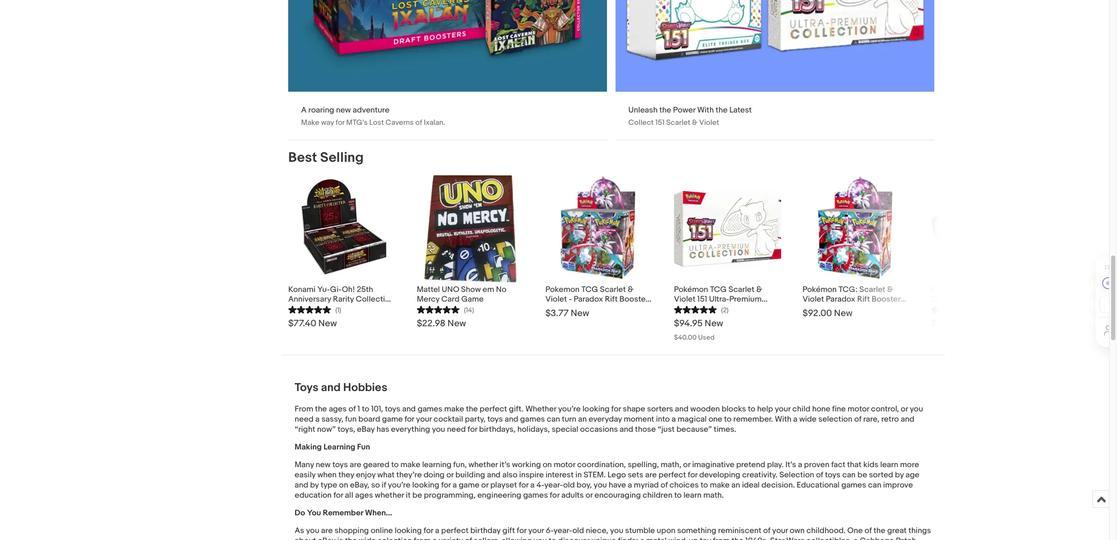 Task type: locate. For each thing, give the bounding box(es) containing it.
1 horizontal spatial collection
[[675, 304, 713, 314]]

1 horizontal spatial ebay
[[357, 425, 375, 435]]

the left 1940s,
[[732, 536, 744, 540]]

1 from from the left
[[414, 536, 431, 540]]

0 vertical spatial ages
[[329, 404, 347, 414]]

scarlet for pokémon tcg: scarlet & violet paradox rift booster box - 36 packs
[[860, 285, 886, 295]]

looking up occasions
[[583, 404, 610, 414]]

1 vertical spatial looking
[[413, 480, 440, 491]]

boy,
[[577, 480, 592, 491]]

or right retro
[[902, 404, 909, 414]]

hone
[[813, 404, 831, 414]]

em
[[483, 285, 495, 295]]

1940s,
[[746, 536, 769, 540]]

a left the cabbage
[[854, 536, 859, 540]]

0 horizontal spatial rift
[[605, 294, 618, 304]]

in
[[576, 470, 582, 480]]

0 horizontal spatial be
[[413, 491, 422, 501]]

collection right oh!
[[356, 294, 394, 304]]

box inside disney lorcana: the first chapter booster box - 24 packs (11098190)
[[994, 294, 1008, 304]]

can down kids
[[869, 480, 882, 491]]

of left the rare,
[[855, 414, 862, 425]]

collect
[[629, 118, 654, 127]]

151 inside unleash the power with the latest collect 151 scarlet & violet
[[656, 118, 665, 127]]

- inside disney lorcana: the first chapter booster box - 24 packs (11098190)
[[1009, 294, 1013, 304]]

0 horizontal spatial by
[[310, 480, 319, 491]]

24 right the
[[1014, 294, 1024, 304]]

rarity
[[333, 294, 354, 304]]

"just
[[658, 425, 675, 435]]

violet inside pokémon tcg scarlet & violet 151 ultra-premium collection box - 16 packs
[[675, 294, 696, 304]]

36 inside pokemon tcg scarlet & violet - paradox rift booster box - 36 packs
[[566, 304, 576, 314]]

0 vertical spatial whether
[[469, 460, 498, 470]]

0 horizontal spatial tcg
[[582, 285, 599, 295]]

they're
[[397, 470, 422, 480]]

are
[[350, 460, 362, 470], [646, 470, 657, 480], [321, 526, 333, 536]]

0 vertical spatial you're
[[559, 404, 581, 414]]

0 horizontal spatial perfect
[[442, 526, 469, 536]]

1 horizontal spatial rift
[[858, 294, 871, 304]]

selection
[[819, 414, 853, 425], [378, 536, 412, 540]]

shape
[[623, 404, 646, 414]]

new inside $94.95 new $40.00 used
[[705, 318, 724, 329]]

1 vertical spatial learn
[[684, 491, 702, 501]]

pokemon tcg scarlet & violet - paradox rift booster box - 36 packs image
[[560, 175, 639, 282]]

box inside pokemon tcg scarlet & violet - paradox rift booster box - 36 packs
[[546, 304, 560, 314]]

moment
[[624, 414, 655, 425]]

0 horizontal spatial are
[[321, 526, 333, 536]]

make down imaginative
[[710, 480, 730, 491]]

the
[[991, 285, 1005, 295]]

1 vertical spatial be
[[413, 491, 422, 501]]

selection down when...
[[378, 536, 412, 540]]

pretend
[[737, 460, 766, 470]]

packs inside konami yu-gi-oh! 25th anniversary rarity collection booster box - 24 packs
[[351, 304, 372, 314]]

wide right is
[[359, 536, 376, 540]]

ideal
[[743, 480, 760, 491]]

new down (1)
[[319, 318, 337, 329]]

3 packs from the left
[[745, 304, 766, 314]]

0 vertical spatial learn
[[881, 460, 899, 470]]

ebay left is
[[318, 536, 336, 540]]

math,
[[661, 460, 682, 470]]

- inside pokémon tcg scarlet & violet 151 ultra-premium collection box - 16 packs
[[731, 304, 734, 314]]

0 horizontal spatial paradox
[[574, 294, 604, 304]]

scarlet down power
[[667, 118, 691, 127]]

scarlet inside pokémon tcg scarlet & violet 151 ultra-premium collection box - 16 packs
[[729, 285, 755, 295]]

a
[[316, 414, 320, 425], [672, 414, 676, 425], [794, 414, 798, 425], [799, 460, 803, 470], [453, 480, 457, 491], [531, 480, 535, 491], [628, 480, 633, 491], [435, 526, 440, 536], [433, 536, 437, 540], [641, 536, 645, 540], [854, 536, 859, 540]]

rift inside pokemon tcg scarlet & violet - paradox rift booster box - 36 packs
[[605, 294, 618, 304]]

2 horizontal spatial perfect
[[659, 470, 687, 480]]

1 horizontal spatial whether
[[469, 460, 498, 470]]

tcg:
[[839, 285, 858, 295]]

playset
[[491, 480, 517, 491]]

looking right it
[[413, 480, 440, 491]]

1 tcg from the left
[[582, 285, 599, 295]]

0 horizontal spatial wide
[[359, 536, 376, 540]]

you're inside from the ages of 1 to 101, toys and games make the perfect gift. whether you're looking for shape sorters and wooden blocks to help your child hone fine motor control, or you need a sassy, fun board game for your cocktail party, toys and games can turn an everyday moment into a magical one to remember. with a wide selection of rare, retro and "right now" toys, ebay has everything you need for birthdays, holidays, special occasions and those "just because" times.
[[559, 404, 581, 414]]

booster inside konami yu-gi-oh! 25th anniversary rarity collection booster box - 24 packs
[[288, 304, 317, 314]]

tcg for pokemon
[[582, 285, 599, 295]]

when...
[[365, 508, 392, 518]]

motor left in
[[554, 460, 576, 470]]

new for $92.00 new
[[835, 308, 853, 319]]

1 packs from the left
[[351, 304, 372, 314]]

uno
[[442, 285, 460, 295]]

1 vertical spatial make
[[401, 460, 421, 470]]

roaring
[[309, 105, 335, 115]]

new
[[571, 308, 590, 319], [835, 308, 853, 319], [319, 318, 337, 329], [448, 318, 466, 329], [705, 318, 724, 329], [968, 318, 987, 329]]

new inside many new toys are geared to make learning fun, whether it's working on motor coordination, spelling, math, or imaginative pretend play. it's a proven fact that kids learn more easily when they enjoy what they're doing or building and also inspire interest in stem. lego sets are perfect for developing creativity. selection of toys can be sorted by age and by type on ebay, so if you're looking for a game or playset for a 4-year-old boy, you have a myriad of choices to make an ideal decision. educational games can improve education for all ages whether it be programming, engineering games for adults or encouraging children to learn math.
[[316, 460, 331, 470]]

0 vertical spatial game
[[382, 414, 403, 425]]

old inside as you are shopping online looking for a perfect birthday gift for your 6-year-old niece, you stumble upon something reminiscent of your own childhood. one of the great things about ebay is the wide selection from a variety of sellers, allowing you to discover unique finds: a metal wind-up toy from the 1940s, star wars collectibles, a cabbage patc
[[573, 526, 585, 536]]

perfect
[[480, 404, 507, 414], [659, 470, 687, 480], [442, 526, 469, 536]]

packs up $235.00
[[932, 304, 953, 314]]

1 horizontal spatial with
[[775, 414, 792, 425]]

ebay inside as you are shopping online looking for a perfect birthday gift for your 6-year-old niece, you stumble upon something reminiscent of your own childhood. one of the great things about ebay is the wide selection from a variety of sellers, allowing you to discover unique finds: a metal wind-up toy from the 1940s, star wars collectibles, a cabbage patc
[[318, 536, 336, 540]]

0 horizontal spatial new
[[316, 460, 331, 470]]

0 horizontal spatial whether
[[375, 491, 404, 501]]

2 tcg from the left
[[711, 285, 727, 295]]

with right 'help'
[[775, 414, 792, 425]]

1 5 out of 5 stars image from the left
[[288, 304, 331, 315]]

1 vertical spatial ebay
[[318, 536, 336, 540]]

sassy,
[[322, 414, 344, 425]]

violet inside the pokémon tcg: scarlet & violet paradox rift booster box - 36 packs
[[803, 294, 825, 304]]

0 vertical spatial looking
[[583, 404, 610, 414]]

24 inside konami yu-gi-oh! 25th anniversary rarity collection booster box - 24 packs
[[340, 304, 349, 314]]

paradox inside the pokémon tcg: scarlet & violet paradox rift booster box - 36 packs
[[827, 294, 856, 304]]

1 horizontal spatial from
[[713, 536, 730, 540]]

1 vertical spatial old
[[573, 526, 585, 536]]

151 left ultra-
[[698, 294, 708, 304]]

paradox up $92.00 new
[[827, 294, 856, 304]]

an inside from the ages of 1 to 101, toys and games make the perfect gift. whether you're looking for shape sorters and wooden blocks to help your child hone fine motor control, or you need a sassy, fun board game for your cocktail party, toys and games can turn an everyday moment into a magical one to remember. with a wide selection of rare, retro and "right now" toys, ebay has everything you need for birthdays, holidays, special occasions and those "just because" times.
[[579, 414, 587, 425]]

to right one
[[725, 414, 732, 425]]

collection inside pokémon tcg scarlet & violet 151 ultra-premium collection box - 16 packs
[[675, 304, 713, 314]]

violet inside pokemon tcg scarlet & violet - paradox rift booster box - 36 packs
[[546, 294, 567, 304]]

&
[[693, 118, 698, 127], [628, 285, 634, 295], [757, 285, 763, 295], [888, 285, 894, 295]]

game inside from the ages of 1 to 101, toys and games make the perfect gift. whether you're looking for shape sorters and wooden blocks to help your child hone fine motor control, or you need a sassy, fun board game for your cocktail party, toys and games can turn an everyday moment into a magical one to remember. with a wide selection of rare, retro and "right now" toys, ebay has everything you need for birthdays, holidays, special occasions and those "just because" times.
[[382, 414, 403, 425]]

you right the everything
[[432, 425, 446, 435]]

power
[[674, 105, 696, 115]]

wide
[[800, 414, 817, 425], [359, 536, 376, 540]]

or inside from the ages of 1 to 101, toys and games make the perfect gift. whether you're looking for shape sorters and wooden blocks to help your child hone fine motor control, or you need a sassy, fun board game for your cocktail party, toys and games can turn an everyday moment into a magical one to remember. with a wide selection of rare, retro and "right now" toys, ebay has everything you need for birthdays, holidays, special occasions and those "just because" times.
[[902, 404, 909, 414]]

1 vertical spatial on
[[339, 480, 348, 491]]

ixalan.
[[424, 118, 446, 127]]

new up mtg's
[[336, 105, 351, 115]]

1 horizontal spatial perfect
[[480, 404, 507, 414]]

learn right kids
[[881, 460, 899, 470]]

1 horizontal spatial game
[[459, 480, 480, 491]]

are inside as you are shopping online looking for a perfect birthday gift for your 6-year-old niece, you stumble upon something reminiscent of your own childhood. one of the great things about ebay is the wide selection from a variety of sellers, allowing you to discover unique finds: a metal wind-up toy from the 1940s, star wars collectibles, a cabbage patc
[[321, 526, 333, 536]]

0 horizontal spatial motor
[[554, 460, 576, 470]]

it's
[[500, 460, 511, 470]]

1 horizontal spatial 24
[[1014, 294, 1024, 304]]

games down the that
[[842, 480, 867, 491]]

1 horizontal spatial motor
[[848, 404, 870, 414]]

or right adults in the bottom right of the page
[[586, 491, 593, 501]]

are left is
[[321, 526, 333, 536]]

1 vertical spatial new
[[316, 460, 331, 470]]

imaginative
[[693, 460, 735, 470]]

1 vertical spatial wide
[[359, 536, 376, 540]]

a left 'variety'
[[433, 536, 437, 540]]

games down inspire
[[524, 491, 548, 501]]

pokémon inside pokémon tcg scarlet & violet 151 ultra-premium collection box - 16 packs
[[675, 285, 709, 295]]

konami yu-gi-oh! 25th anniversary rarity collection booster box - 24 packs image
[[290, 175, 394, 282]]

best selling
[[288, 149, 364, 166]]

are right sets
[[646, 470, 657, 480]]

for right 4-
[[550, 491, 560, 501]]

from right toy
[[713, 536, 730, 540]]

1 rift from the left
[[605, 294, 618, 304]]

math.
[[704, 491, 724, 501]]

booster
[[620, 294, 649, 304], [872, 294, 901, 304], [963, 294, 992, 304], [288, 304, 317, 314]]

pokémon tcg: scarlet & violet paradox rift booster box - 36 packs image
[[818, 175, 896, 282]]

need left now"
[[295, 414, 314, 425]]

for left all
[[334, 491, 343, 501]]

0 horizontal spatial 36
[[566, 304, 576, 314]]

1 horizontal spatial selection
[[819, 414, 853, 425]]

premium
[[730, 294, 762, 304]]

1 vertical spatial ages
[[355, 491, 373, 501]]

ages inside from the ages of 1 to 101, toys and games make the perfect gift. whether you're looking for shape sorters and wooden blocks to help your child hone fine motor control, or you need a sassy, fun board game for your cocktail party, toys and games can turn an everyday moment into a magical one to remember. with a wide selection of rare, retro and "right now" toys, ebay has everything you need for birthdays, holidays, special occasions and those "just because" times.
[[329, 404, 347, 414]]

2 5 out of 5 stars image from the left
[[675, 304, 717, 315]]

pokémon tcg scarlet & violet 151 ultra-premium collection box - 16 packs image
[[675, 175, 782, 282]]

new inside a roaring new adventure make way for mtg's lost caverns of ixalan.
[[336, 105, 351, 115]]

5 out of 5 stars image for $94.95 new
[[675, 304, 717, 315]]

2 paradox from the left
[[827, 294, 856, 304]]

engineering
[[478, 491, 522, 501]]

0 horizontal spatial an
[[579, 414, 587, 425]]

of right 'variety'
[[465, 536, 472, 540]]

0 vertical spatial make
[[445, 404, 465, 414]]

all
[[345, 491, 354, 501]]

0 vertical spatial wide
[[800, 414, 817, 425]]

stem.
[[584, 470, 606, 480]]

0 vertical spatial ebay
[[357, 425, 375, 435]]

looking inside from the ages of 1 to 101, toys and games make the perfect gift. whether you're looking for shape sorters and wooden blocks to help your child hone fine motor control, or you need a sassy, fun board game for your cocktail party, toys and games can turn an everyday moment into a magical one to remember. with a wide selection of rare, retro and "right now" toys, ebay has everything you need for birthdays, holidays, special occasions and those "just because" times.
[[583, 404, 610, 414]]

developing
[[700, 470, 741, 480]]

new down (11098190)
[[968, 318, 987, 329]]

into
[[657, 414, 670, 425]]

on
[[543, 460, 552, 470], [339, 480, 348, 491]]

0 horizontal spatial 151
[[656, 118, 665, 127]]

1 horizontal spatial 151
[[698, 294, 708, 304]]

tcg inside pokémon tcg scarlet & violet 151 ultra-premium collection box - 16 packs
[[711, 285, 727, 295]]

1 vertical spatial 151
[[698, 294, 708, 304]]

ages
[[329, 404, 347, 414], [355, 491, 373, 501]]

box inside pokémon tcg scarlet & violet 151 ultra-premium collection box - 16 packs
[[715, 304, 729, 314]]

packs for premium
[[745, 304, 766, 314]]

scarlet inside pokemon tcg scarlet & violet - paradox rift booster box - 36 packs
[[600, 285, 626, 295]]

to right choices
[[701, 480, 709, 491]]

adults
[[562, 491, 584, 501]]

perfect inside many new toys are geared to make learning fun, whether it's working on motor coordination, spelling, math, or imaginative pretend play. it's a proven fact that kids learn more easily when they enjoy what they're doing or building and also inspire interest in stem. lego sets are perfect for developing creativity. selection of toys can be sorted by age and by type on ebay, so if you're looking for a game or playset for a 4-year-old boy, you have a myriad of choices to make an ideal decision. educational games can improve education for all ages whether it be programming, engineering games for adults or encouraging children to learn math.
[[659, 470, 687, 480]]

1 horizontal spatial ages
[[355, 491, 373, 501]]

& inside the pokémon tcg: scarlet & violet paradox rift booster box - 36 packs
[[888, 285, 894, 295]]

box inside konami yu-gi-oh! 25th anniversary rarity collection booster box - 24 packs
[[319, 304, 333, 314]]

selling
[[320, 149, 364, 166]]

be right it
[[413, 491, 422, 501]]

1 horizontal spatial wide
[[800, 414, 817, 425]]

the right cocktail
[[466, 404, 478, 414]]

year- left niece,
[[554, 526, 573, 536]]

scarlet up 16
[[729, 285, 755, 295]]

scarlet inside the pokémon tcg: scarlet & violet paradox rift booster box - 36 packs
[[860, 285, 886, 295]]

2 pokémon from the left
[[803, 285, 837, 295]]

151 inside pokémon tcg scarlet & violet 151 ultra-premium collection box - 16 packs
[[698, 294, 708, 304]]

scarlet inside unleash the power with the latest collect 151 scarlet & violet
[[667, 118, 691, 127]]

0 horizontal spatial can
[[547, 414, 561, 425]]

(1)
[[336, 306, 342, 315]]

box for konami yu-gi-oh! 25th anniversary rarity collection booster box - 24 packs
[[319, 304, 333, 314]]

new down tcg:
[[835, 308, 853, 319]]

to left 'help'
[[749, 404, 756, 414]]

& inside pokémon tcg scarlet & violet 151 ultra-premium collection box - 16 packs
[[757, 285, 763, 295]]

1 vertical spatial selection
[[378, 536, 412, 540]]

to left discover
[[549, 536, 557, 540]]

hobbies
[[343, 381, 388, 395]]

packs inside pokémon tcg scarlet & violet 151 ultra-premium collection box - 16 packs
[[745, 304, 766, 314]]

2 horizontal spatial make
[[710, 480, 730, 491]]

2 vertical spatial perfect
[[442, 526, 469, 536]]

1 36 from the left
[[566, 304, 576, 314]]

looking inside as you are shopping online looking for a perfect birthday gift for your 6-year-old niece, you stumble upon something reminiscent of your own childhood. one of the great things about ebay is the wide selection from a variety of sellers, allowing you to discover unique finds: a metal wind-up toy from the 1940s, star wars collectibles, a cabbage patc
[[395, 526, 422, 536]]

tcg right pokemon
[[582, 285, 599, 295]]

tcg inside pokemon tcg scarlet & violet - paradox rift booster box - 36 packs
[[582, 285, 599, 295]]

your left "6-"
[[529, 526, 544, 536]]

0 horizontal spatial collection
[[356, 294, 394, 304]]

or right doing
[[447, 470, 454, 480]]

24
[[1014, 294, 1024, 304], [340, 304, 349, 314]]

1 horizontal spatial 36
[[824, 304, 833, 314]]

learn left the math.
[[684, 491, 702, 501]]

if
[[382, 480, 386, 491]]

packs for rift
[[577, 304, 599, 314]]

motor inside from the ages of 1 to 101, toys and games make the perfect gift. whether you're looking for shape sorters and wooden blocks to help your child hone fine motor control, or you need a sassy, fun board game for your cocktail party, toys and games can turn an everyday moment into a magical one to remember. with a wide selection of rare, retro and "right now" toys, ebay has everything you need for birthdays, holidays, special occasions and those "just because" times.
[[848, 404, 870, 414]]

the
[[660, 105, 672, 115], [716, 105, 728, 115], [315, 404, 327, 414], [466, 404, 478, 414], [874, 526, 886, 536], [345, 536, 357, 540], [732, 536, 744, 540]]

1 horizontal spatial an
[[732, 480, 741, 491]]

game inside many new toys are geared to make learning fun, whether it's working on motor coordination, spelling, math, or imaginative pretend play. it's a proven fact that kids learn more easily when they enjoy what they're doing or building and also inspire interest in stem. lego sets are perfect for developing creativity. selection of toys can be sorted by age and by type on ebay, so if you're looking for a game or playset for a 4-year-old boy, you have a myriad of choices to make an ideal decision. educational games can improve education for all ages whether it be programming, engineering games for adults or encouraging children to learn math.
[[459, 480, 480, 491]]

packs down 25th
[[351, 304, 372, 314]]

4 packs from the left
[[835, 304, 856, 314]]

0 vertical spatial selection
[[819, 414, 853, 425]]

help
[[758, 404, 774, 414]]

sellers,
[[474, 536, 500, 540]]

upon
[[657, 526, 676, 536]]

0 horizontal spatial ebay
[[318, 536, 336, 540]]

5 out of 5 stars image
[[288, 304, 331, 315], [675, 304, 717, 315]]

pokémon for paradox
[[803, 285, 837, 295]]

0 vertical spatial old
[[564, 480, 575, 491]]

can left kids
[[843, 470, 856, 480]]

packs inside pokemon tcg scarlet & violet - paradox rift booster box - 36 packs
[[577, 304, 599, 314]]

and right into
[[676, 404, 689, 414]]

need
[[295, 414, 314, 425], [447, 425, 466, 435]]

of right the myriad
[[661, 480, 668, 491]]

with right power
[[698, 105, 714, 115]]

0 horizontal spatial pokémon
[[675, 285, 709, 295]]

perfect left "birthday"
[[442, 526, 469, 536]]

$77.40 new
[[288, 318, 337, 329]]

one
[[709, 414, 723, 425]]

fun
[[357, 442, 370, 452]]

has
[[377, 425, 390, 435]]

1 vertical spatial you're
[[388, 480, 411, 491]]

0 vertical spatial perfect
[[480, 404, 507, 414]]

1 horizontal spatial are
[[350, 460, 362, 470]]

2 packs from the left
[[577, 304, 599, 314]]

1 horizontal spatial on
[[543, 460, 552, 470]]

mattel uno show em no mercy card game
[[417, 285, 507, 304]]

0 vertical spatial 151
[[656, 118, 665, 127]]

whether left it's in the left bottom of the page
[[469, 460, 498, 470]]

gift
[[503, 526, 515, 536]]

an left ideal
[[732, 480, 741, 491]]

from
[[414, 536, 431, 540], [713, 536, 730, 540]]

and left those at right bottom
[[620, 425, 634, 435]]

1 vertical spatial year-
[[554, 526, 573, 536]]

make left party, on the left bottom
[[445, 404, 465, 414]]

0 vertical spatial with
[[698, 105, 714, 115]]

be left sorted
[[858, 470, 868, 480]]

1 horizontal spatial make
[[445, 404, 465, 414]]

by
[[896, 470, 905, 480], [310, 480, 319, 491]]

0 horizontal spatial you're
[[388, 480, 411, 491]]

2 36 from the left
[[824, 304, 833, 314]]

& for pokémon tcg: scarlet & violet paradox rift booster box - 36 packs
[[888, 285, 894, 295]]

when
[[318, 470, 337, 480]]

pokémon inside the pokémon tcg: scarlet & violet paradox rift booster box - 36 packs
[[803, 285, 837, 295]]

0 vertical spatial new
[[336, 105, 351, 115]]

1 pokémon from the left
[[675, 285, 709, 295]]

1 vertical spatial with
[[775, 414, 792, 425]]

are down fun
[[350, 460, 362, 470]]

6-
[[546, 526, 554, 536]]

0 vertical spatial motor
[[848, 404, 870, 414]]

0 horizontal spatial with
[[698, 105, 714, 115]]

16
[[735, 304, 743, 314]]

a left 4-
[[531, 480, 535, 491]]

new for $235.00 new
[[968, 318, 987, 329]]

0 horizontal spatial from
[[414, 536, 431, 540]]

1 horizontal spatial 5 out of 5 stars image
[[675, 304, 717, 315]]

mattel uno show em no mercy card game link
[[417, 282, 524, 304]]

5 packs from the left
[[932, 304, 953, 314]]

5 out of 5 stars image up $77.40 new
[[288, 304, 331, 315]]

$22.98
[[417, 318, 446, 329]]

paradox
[[574, 294, 604, 304], [827, 294, 856, 304]]

1 vertical spatial perfect
[[659, 470, 687, 480]]

rift
[[605, 294, 618, 304], [858, 294, 871, 304]]

fun
[[345, 414, 357, 425]]

& inside pokemon tcg scarlet & violet - paradox rift booster box - 36 packs
[[628, 285, 634, 295]]

make inside from the ages of 1 to 101, toys and games make the perfect gift. whether you're looking for shape sorters and wooden blocks to help your child hone fine motor control, or you need a sassy, fun board game for your cocktail party, toys and games can turn an everyday moment into a magical one to remember. with a wide selection of rare, retro and "right now" toys, ebay has everything you need for birthdays, holidays, special occasions and those "just because" times.
[[445, 404, 465, 414]]

and
[[321, 381, 341, 395], [403, 404, 416, 414], [676, 404, 689, 414], [505, 414, 519, 425], [901, 414, 915, 425], [620, 425, 634, 435], [487, 470, 501, 480], [295, 480, 309, 491]]

$235.00 new
[[932, 318, 987, 329]]

None text field
[[288, 0, 607, 140], [616, 0, 935, 140], [288, 0, 607, 140], [616, 0, 935, 140]]

1 horizontal spatial paradox
[[827, 294, 856, 304]]

online
[[371, 526, 393, 536]]

oh!
[[342, 285, 355, 295]]

motor right fine
[[848, 404, 870, 414]]

toys,
[[338, 425, 355, 435]]

1 vertical spatial whether
[[375, 491, 404, 501]]

an right "turn"
[[579, 414, 587, 425]]

make
[[445, 404, 465, 414], [401, 460, 421, 470], [710, 480, 730, 491]]

1 vertical spatial an
[[732, 480, 741, 491]]

disney lorcana: the first chapter booster box - 24 packs (11098190)
[[932, 285, 1024, 314]]

can left "turn"
[[547, 414, 561, 425]]

mattel
[[417, 285, 440, 295]]

violet for pokémon tcg: scarlet & violet paradox rift booster box - 36 packs
[[803, 294, 825, 304]]

1 vertical spatial game
[[459, 480, 480, 491]]

paradox up "$3.77 new"
[[574, 294, 604, 304]]

niece,
[[586, 526, 609, 536]]

1 horizontal spatial learn
[[881, 460, 899, 470]]

pokémon tcg: scarlet & violet paradox rift booster box - 36 packs link
[[803, 282, 910, 314]]

1 horizontal spatial new
[[336, 105, 351, 115]]

you right "allowing"
[[534, 536, 547, 540]]

1 horizontal spatial pokémon
[[803, 285, 837, 295]]

0 vertical spatial on
[[543, 460, 552, 470]]

0 horizontal spatial ages
[[329, 404, 347, 414]]

packs right $3.77
[[577, 304, 599, 314]]

violet for pokémon tcg scarlet & violet 151 ultra-premium collection box - 16 packs
[[675, 294, 696, 304]]

collection up $94.95
[[675, 304, 713, 314]]

0 vertical spatial an
[[579, 414, 587, 425]]

you're inside many new toys are geared to make learning fun, whether it's working on motor coordination, spelling, math, or imaginative pretend play. it's a proven fact that kids learn more easily when they enjoy what they're doing or building and also inspire interest in stem. lego sets are perfect for developing creativity. selection of toys can be sorted by age and by type on ebay, so if you're looking for a game or playset for a 4-year-old boy, you have a myriad of choices to make an ideal decision. educational games can improve education for all ages whether it be programming, engineering games for adults or encouraging children to learn math.
[[388, 480, 411, 491]]

enjoy
[[356, 470, 376, 480]]

discover
[[558, 536, 590, 540]]

2 vertical spatial looking
[[395, 526, 422, 536]]

rift inside the pokémon tcg: scarlet & violet paradox rift booster box - 36 packs
[[858, 294, 871, 304]]

1 horizontal spatial be
[[858, 470, 868, 480]]

things
[[909, 526, 932, 536]]

you right boy,
[[594, 480, 607, 491]]

151 right "collect" on the right of page
[[656, 118, 665, 127]]

5 out of 5 stars image for $77.40 new
[[288, 304, 331, 315]]

24 down oh!
[[340, 304, 349, 314]]

from left 'variety'
[[414, 536, 431, 540]]

1 horizontal spatial you're
[[559, 404, 581, 414]]

can
[[547, 414, 561, 425], [843, 470, 856, 480], [869, 480, 882, 491]]

mattel uno show em no mercy card game image
[[425, 175, 517, 282]]

$77.40
[[288, 318, 317, 329]]

gift.
[[509, 404, 524, 414]]

with inside from the ages of 1 to 101, toys and games make the perfect gift. whether you're looking for shape sorters and wooden blocks to help your child hone fine motor control, or you need a sassy, fun board game for your cocktail party, toys and games can turn an everyday moment into a magical one to remember. with a wide selection of rare, retro and "right now" toys, ebay has everything you need for birthdays, holidays, special occasions and those "just because" times.
[[775, 414, 792, 425]]

1 paradox from the left
[[574, 294, 604, 304]]

game right board at the bottom of the page
[[382, 414, 403, 425]]

an inside many new toys are geared to make learning fun, whether it's working on motor coordination, spelling, math, or imaginative pretend play. it's a proven fact that kids learn more easily when they enjoy what they're doing or building and also inspire interest in stem. lego sets are perfect for developing creativity. selection of toys can be sorted by age and by type on ebay, so if you're looking for a game or playset for a 4-year-old boy, you have a myriad of choices to make an ideal decision. educational games can improve education for all ages whether it be programming, engineering games for adults or encouraging children to learn math.
[[732, 480, 741, 491]]

new for $77.40 new
[[319, 318, 337, 329]]

& for pokémon tcg scarlet & violet 151 ultra-premium collection box - 16 packs
[[757, 285, 763, 295]]

can inside from the ages of 1 to 101, toys and games make the perfect gift. whether you're looking for shape sorters and wooden blocks to help your child hone fine motor control, or you need a sassy, fun board game for your cocktail party, toys and games can turn an everyday moment into a magical one to remember. with a wide selection of rare, retro and "right now" toys, ebay has everything you need for birthdays, holidays, special occasions and those "just because" times.
[[547, 414, 561, 425]]

(11098190)
[[955, 304, 992, 314]]

0 horizontal spatial 24
[[340, 304, 349, 314]]

wide inside as you are shopping online looking for a perfect birthday gift for your 6-year-old niece, you stumble upon something reminiscent of your own childhood. one of the great things about ebay is the wide selection from a variety of sellers, allowing you to discover unique finds: a metal wind-up toy from the 1940s, star wars collectibles, a cabbage patc
[[359, 536, 376, 540]]

a left hone
[[794, 414, 798, 425]]

have
[[609, 480, 626, 491]]

play.
[[768, 460, 784, 470]]

0 vertical spatial year-
[[545, 480, 564, 491]]

- inside konami yu-gi-oh! 25th anniversary rarity collection booster box - 24 packs
[[335, 304, 338, 314]]

24 inside disney lorcana: the first chapter booster box - 24 packs (11098190)
[[1014, 294, 1024, 304]]

new right the many
[[316, 460, 331, 470]]

4.2 out of 5 stars image
[[932, 304, 975, 315]]

2 rift from the left
[[858, 294, 871, 304]]



Task type: vqa. For each thing, say whether or not it's contained in the screenshot.
bottom make
yes



Task type: describe. For each thing, give the bounding box(es) containing it.
1 horizontal spatial can
[[843, 470, 856, 480]]

toys right party, on the left bottom
[[488, 414, 503, 425]]

show
[[461, 285, 481, 295]]

gi-
[[330, 285, 342, 295]]

wide inside from the ages of 1 to 101, toys and games make the perfect gift. whether you're looking for shape sorters and wooden blocks to help your child hone fine motor control, or you need a sassy, fun board game for your cocktail party, toys and games can turn an everyday moment into a magical one to remember. with a wide selection of rare, retro and "right now" toys, ebay has everything you need for birthdays, holidays, special occasions and those "just because" times.
[[800, 414, 817, 425]]

you right retro
[[911, 404, 924, 414]]

0 vertical spatial be
[[858, 470, 868, 480]]

your left own
[[773, 526, 789, 536]]

year- inside as you are shopping online looking for a perfect birthday gift for your 6-year-old niece, you stumble upon something reminiscent of your own childhood. one of the great things about ebay is the wide selection from a variety of sellers, allowing you to discover unique finds: a metal wind-up toy from the 1940s, star wars collectibles, a cabbage patc
[[554, 526, 573, 536]]

unique
[[592, 536, 617, 540]]

latest
[[730, 105, 752, 115]]

and left whether
[[505, 414, 519, 425]]

control,
[[872, 404, 900, 414]]

booster inside disney lorcana: the first chapter booster box - 24 packs (11098190)
[[963, 294, 992, 304]]

for left 'variety'
[[424, 526, 434, 536]]

cabbage
[[860, 536, 895, 540]]

the left power
[[660, 105, 672, 115]]

turn
[[562, 414, 577, 425]]

2 horizontal spatial can
[[869, 480, 882, 491]]

2 vertical spatial make
[[710, 480, 730, 491]]

2 from from the left
[[713, 536, 730, 540]]

geared
[[363, 460, 390, 470]]

konami yu-gi-oh! 25th anniversary rarity collection booster box - 24 packs
[[288, 285, 394, 314]]

from
[[295, 404, 314, 414]]

a right have
[[628, 480, 633, 491]]

the left great
[[874, 526, 886, 536]]

a right into
[[672, 414, 676, 425]]

to right 1
[[362, 404, 370, 414]]

game
[[462, 294, 484, 304]]

of left 1
[[349, 404, 356, 414]]

ebay,
[[350, 480, 370, 491]]

you inside many new toys are geared to make learning fun, whether it's working on motor coordination, spelling, math, or imaginative pretend play. it's a proven fact that kids learn more easily when they enjoy what they're doing or building and also inspire interest in stem. lego sets are perfect for developing creativity. selection of toys can be sorted by age and by type on ebay, so if you're looking for a game or playset for a 4-year-old boy, you have a myriad of choices to make an ideal decision. educational games can improve education for all ages whether it be programming, engineering games for adults or encouraging children to learn math.
[[594, 480, 607, 491]]

1 horizontal spatial need
[[447, 425, 466, 435]]

a down 'programming,' at the left of page
[[435, 526, 440, 536]]

coordination,
[[578, 460, 626, 470]]

a left sassy,
[[316, 414, 320, 425]]

it's
[[786, 460, 797, 470]]

decision.
[[762, 480, 796, 491]]

making learning fun
[[295, 442, 372, 452]]

the left the latest
[[716, 105, 728, 115]]

(1) link
[[288, 304, 342, 315]]

birthdays,
[[480, 425, 516, 435]]

lost
[[370, 118, 384, 127]]

of right one
[[865, 526, 872, 536]]

interest
[[546, 470, 574, 480]]

pokémon tcg: scarlet & violet paradox rift booster box - 36 packs
[[803, 285, 901, 314]]

allowing
[[502, 536, 532, 540]]

and right the toys
[[321, 381, 341, 395]]

encouraging
[[595, 491, 641, 501]]

you right niece,
[[611, 526, 624, 536]]

for right "has"
[[405, 414, 415, 425]]

0 horizontal spatial learn
[[684, 491, 702, 501]]

(2) link
[[675, 304, 729, 315]]

$40.00
[[675, 333, 697, 342]]

to right geared
[[392, 460, 399, 470]]

25th
[[357, 285, 373, 295]]

disney lorcana: the first chapter booster box - 24 packs (11098190) link
[[932, 282, 1039, 314]]

& for pokemon tcg scarlet & violet - paradox rift booster box - 36 packs
[[628, 285, 634, 295]]

selection inside as you are shopping online looking for a perfect birthday gift for your 6-year-old niece, you stumble upon something reminiscent of your own childhood. one of the great things about ebay is the wide selection from a variety of sellers, allowing you to discover unique finds: a metal wind-up toy from the 1940s, star wars collectibles, a cabbage patc
[[378, 536, 412, 540]]

own
[[790, 526, 805, 536]]

booster inside the pokémon tcg: scarlet & violet paradox rift booster box - 36 packs
[[872, 294, 901, 304]]

violet for pokemon tcg scarlet & violet - paradox rift booster box - 36 packs
[[546, 294, 567, 304]]

of left fact
[[817, 470, 824, 480]]

36 inside the pokémon tcg: scarlet & violet paradox rift booster box - 36 packs
[[824, 304, 833, 314]]

many
[[295, 460, 314, 470]]

the right from
[[315, 404, 327, 414]]

disney
[[932, 285, 956, 295]]

a right finds:
[[641, 536, 645, 540]]

collection inside konami yu-gi-oh! 25th anniversary rarity collection booster box - 24 packs
[[356, 294, 394, 304]]

make
[[301, 118, 320, 127]]

for left 4-
[[519, 480, 529, 491]]

working
[[512, 460, 541, 470]]

and up the everything
[[403, 404, 416, 414]]

pokemon tcg scarlet & violet - paradox rift booster box - 36 packs
[[546, 285, 649, 314]]

great
[[888, 526, 907, 536]]

ebay inside from the ages of 1 to 101, toys and games make the perfect gift. whether you're looking for shape sorters and wooden blocks to help your child hone fine motor control, or you need a sassy, fun board game for your cocktail party, toys and games can turn an everyday moment into a magical one to remember. with a wide selection of rare, retro and "right now" toys, ebay has everything you need for birthdays, holidays, special occasions and those "just because" times.
[[357, 425, 375, 435]]

perfect inside as you are shopping online looking for a perfect birthday gift for your 6-year-old niece, you stumble upon something reminiscent of your own childhood. one of the great things about ebay is the wide selection from a variety of sellers, allowing you to discover unique finds: a metal wind-up toy from the 1940s, star wars collectibles, a cabbage patc
[[442, 526, 469, 536]]

your right 'help'
[[775, 404, 791, 414]]

fun,
[[454, 460, 467, 470]]

adventure
[[353, 105, 390, 115]]

retro
[[882, 414, 900, 425]]

pokémon for 151
[[675, 285, 709, 295]]

your left cocktail
[[416, 414, 432, 425]]

$92.00 new
[[803, 308, 853, 319]]

motor inside many new toys are geared to make learning fun, whether it's working on motor coordination, spelling, math, or imaginative pretend play. it's a proven fact that kids learn more easily when they enjoy what they're doing or building and also inspire interest in stem. lego sets are perfect for developing creativity. selection of toys can be sorted by age and by type on ebay, so if you're looking for a game or playset for a 4-year-old boy, you have a myriad of choices to make an ideal decision. educational games can improve education for all ages whether it be programming, engineering games for adults or encouraging children to learn math.
[[554, 460, 576, 470]]

pokemon tcg scarlet & violet - paradox rift booster box - 36 packs link
[[546, 282, 653, 314]]

4-
[[537, 480, 545, 491]]

101,
[[371, 404, 383, 414]]

do
[[295, 508, 305, 518]]

for down "learning"
[[441, 480, 451, 491]]

disney lorcana: the first chapter booster box - 24 packs (11098190) image
[[932, 197, 1039, 260]]

times.
[[714, 425, 737, 435]]

0 horizontal spatial make
[[401, 460, 421, 470]]

special
[[552, 425, 579, 435]]

fine
[[833, 404, 846, 414]]

as
[[295, 526, 305, 536]]

and down the many
[[295, 480, 309, 491]]

$94.95
[[675, 318, 703, 329]]

learning
[[422, 460, 452, 470]]

new for $94.95 new $40.00 used
[[705, 318, 724, 329]]

you right as
[[306, 526, 320, 536]]

and left the 'also'
[[487, 470, 501, 480]]

perfect inside from the ages of 1 to 101, toys and games make the perfect gift. whether you're looking for shape sorters and wooden blocks to help your child hone fine motor control, or you need a sassy, fun board game for your cocktail party, toys and games can turn an everyday moment into a magical one to remember. with a wide selection of rare, retro and "right now" toys, ebay has everything you need for birthdays, holidays, special occasions and those "just because" times.
[[480, 404, 507, 414]]

that
[[848, 460, 862, 470]]

games left the special on the bottom
[[520, 414, 545, 425]]

mercy
[[417, 294, 440, 304]]

and right retro
[[901, 414, 915, 425]]

blocks
[[722, 404, 747, 414]]

packs for collection
[[351, 304, 372, 314]]

is
[[338, 536, 344, 540]]

occasions
[[581, 425, 618, 435]]

making
[[295, 442, 322, 452]]

sorted
[[870, 470, 894, 480]]

violet inside unleash the power with the latest collect 151 scarlet & violet
[[700, 118, 720, 127]]

mtg's
[[347, 118, 368, 127]]

because"
[[677, 425, 713, 435]]

programming,
[[424, 491, 476, 501]]

everyday
[[589, 414, 622, 425]]

a roaring new adventure make way for mtg's lost caverns of ixalan.
[[301, 105, 446, 127]]

for left birthdays,
[[468, 425, 478, 435]]

inspire
[[520, 470, 544, 480]]

scarlet for pokemon tcg scarlet & violet - paradox rift booster box - 36 packs
[[600, 285, 626, 295]]

finds:
[[619, 536, 639, 540]]

of right reminiscent
[[764, 526, 771, 536]]

looking inside many new toys are geared to make learning fun, whether it's working on motor coordination, spelling, math, or imaginative pretend play. it's a proven fact that kids learn more easily when they enjoy what they're doing or building and also inspire interest in stem. lego sets are perfect for developing creativity. selection of toys can be sorted by age and by type on ebay, so if you're looking for a game or playset for a 4-year-old boy, you have a myriad of choices to make an ideal decision. educational games can improve education for all ages whether it be programming, engineering games for adults or encouraging children to learn math.
[[413, 480, 440, 491]]

box for pokémon tcg scarlet & violet 151 ultra-premium collection box - 16 packs
[[715, 304, 729, 314]]

paradox inside pokemon tcg scarlet & violet - paradox rift booster box - 36 packs
[[574, 294, 604, 304]]

- inside the pokémon tcg: scarlet & violet paradox rift booster box - 36 packs
[[819, 304, 822, 314]]

birthday
[[471, 526, 501, 536]]

toys right 101,
[[385, 404, 401, 414]]

old inside many new toys are geared to make learning fun, whether it's working on motor coordination, spelling, math, or imaginative pretend play. it's a proven fact that kids learn more easily when they enjoy what they're doing or building and also inspire interest in stem. lego sets are perfect for developing creativity. selection of toys can be sorted by age and by type on ebay, so if you're looking for a game or playset for a 4-year-old boy, you have a myriad of choices to make an ideal decision. educational games can improve education for all ages whether it be programming, engineering games for adults or encouraging children to learn math.
[[564, 480, 575, 491]]

to inside as you are shopping online looking for a perfect birthday gift for your 6-year-old niece, you stumble upon something reminiscent of your own childhood. one of the great things about ebay is the wide selection from a variety of sellers, allowing you to discover unique finds: a metal wind-up toy from the 1940s, star wars collectibles, a cabbage patc
[[549, 536, 557, 540]]

so
[[371, 480, 380, 491]]

for right math,
[[688, 470, 698, 480]]

"right
[[295, 425, 316, 435]]

doing
[[424, 470, 445, 480]]

variety
[[439, 536, 463, 540]]

box inside the pokémon tcg: scarlet & violet paradox rift booster box - 36 packs
[[803, 304, 817, 314]]

konami
[[288, 285, 316, 295]]

or left 'playset'
[[482, 480, 489, 491]]

remember.
[[734, 414, 774, 425]]

& inside unleash the power with the latest collect 151 scarlet & violet
[[693, 118, 698, 127]]

or right math,
[[684, 460, 691, 470]]

0 horizontal spatial on
[[339, 480, 348, 491]]

packs inside the pokémon tcg: scarlet & violet paradox rift booster box - 36 packs
[[835, 304, 856, 314]]

to right children on the bottom right
[[675, 491, 682, 501]]

for left shape
[[612, 404, 622, 414]]

a down fun,
[[453, 480, 457, 491]]

spelling,
[[628, 460, 659, 470]]

box for pokemon tcg scarlet & violet - paradox rift booster box - 36 packs
[[546, 304, 560, 314]]

of inside a roaring new adventure make way for mtg's lost caverns of ixalan.
[[416, 118, 422, 127]]

card
[[442, 294, 460, 304]]

collectibles,
[[807, 536, 853, 540]]

1 horizontal spatial by
[[896, 470, 905, 480]]

booster inside pokemon tcg scarlet & violet - paradox rift booster box - 36 packs
[[620, 294, 649, 304]]

year- inside many new toys are geared to make learning fun, whether it's working on motor coordination, spelling, math, or imaginative pretend play. it's a proven fact that kids learn more easily when they enjoy what they're doing or building and also inspire interest in stem. lego sets are perfect for developing creativity. selection of toys can be sorted by age and by type on ebay, so if you're looking for a game or playset for a 4-year-old boy, you have a myriad of choices to make an ideal decision. educational games can improve education for all ages whether it be programming, engineering games for adults or encouraging children to learn math.
[[545, 480, 564, 491]]

4.9 out of 5 stars image
[[417, 304, 460, 315]]

a
[[301, 105, 307, 115]]

packs inside disney lorcana: the first chapter booster box - 24 packs (11098190)
[[932, 304, 953, 314]]

scarlet for pokémon tcg scarlet & violet 151 ultra-premium collection box - 16 packs
[[729, 285, 755, 295]]

tcg for pokémon
[[711, 285, 727, 295]]

selection inside from the ages of 1 to 101, toys and games make the perfect gift. whether you're looking for shape sorters and wooden blocks to help your child hone fine motor control, or you need a sassy, fun board game for your cocktail party, toys and games can turn an everyday moment into a magical one to remember. with a wide selection of rare, retro and "right now" toys, ebay has everything you need for birthdays, holidays, special occasions and those "just because" times.
[[819, 414, 853, 425]]

new for $22.98 new
[[448, 318, 466, 329]]

age
[[906, 470, 920, 480]]

do you remember when...
[[295, 508, 392, 518]]

something
[[678, 526, 717, 536]]

education
[[295, 491, 332, 501]]

ages inside many new toys are geared to make learning fun, whether it's working on motor coordination, spelling, math, or imaginative pretend play. it's a proven fact that kids learn more easily when they enjoy what they're doing or building and also inspire interest in stem. lego sets are perfect for developing creativity. selection of toys can be sorted by age and by type on ebay, so if you're looking for a game or playset for a 4-year-old boy, you have a myriad of choices to make an ideal decision. educational games can improve education for all ages whether it be programming, engineering games for adults or encouraging children to learn math.
[[355, 491, 373, 501]]

wind-
[[669, 536, 689, 540]]

toys left the that
[[826, 470, 841, 480]]

for inside a roaring new adventure make way for mtg's lost caverns of ixalan.
[[336, 118, 345, 127]]

toys down learning
[[333, 460, 348, 470]]

2 horizontal spatial are
[[646, 470, 657, 480]]

$92.00
[[803, 308, 833, 319]]

a right it's
[[799, 460, 803, 470]]

games up the everything
[[418, 404, 443, 414]]

for right 'gift'
[[517, 526, 527, 536]]

new for $3.77 new
[[571, 308, 590, 319]]

1
[[358, 404, 360, 414]]

0 horizontal spatial need
[[295, 414, 314, 425]]

ultra-
[[710, 294, 730, 304]]

the right is
[[345, 536, 357, 540]]

magical
[[678, 414, 707, 425]]

with inside unleash the power with the latest collect 151 scarlet & violet
[[698, 105, 714, 115]]

chapter
[[932, 294, 962, 304]]

unleash
[[629, 105, 658, 115]]



